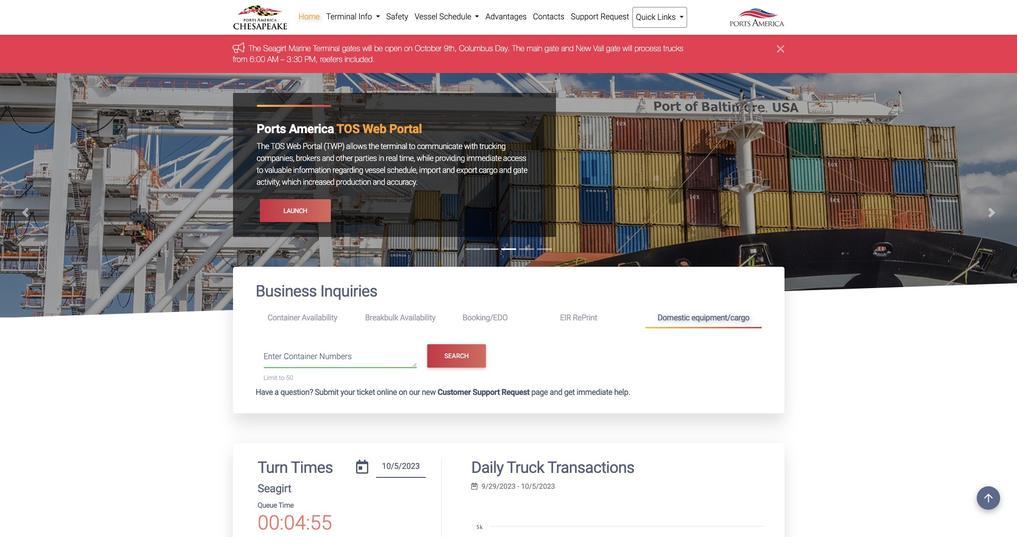 Task type: locate. For each thing, give the bounding box(es) containing it.
home link
[[295, 7, 323, 27]]

web up brokers
[[286, 142, 301, 151]]

None text field
[[376, 458, 426, 478]]

the up 'companies,'
[[257, 142, 269, 151]]

1 availability from the left
[[302, 313, 337, 322]]

1 horizontal spatial gate
[[545, 44, 559, 53]]

1 vertical spatial request
[[502, 388, 530, 397]]

turn times
[[258, 458, 333, 477]]

0 vertical spatial immediate
[[467, 154, 501, 163]]

to up 'time,'
[[409, 142, 415, 151]]

support inside 00:04:55 main content
[[473, 388, 500, 397]]

0 vertical spatial web
[[363, 122, 386, 136]]

0 horizontal spatial request
[[502, 388, 530, 397]]

0 horizontal spatial support
[[473, 388, 500, 397]]

web
[[363, 122, 386, 136], [286, 142, 301, 151]]

the
[[249, 44, 261, 53], [512, 44, 524, 53], [257, 142, 269, 151]]

question?
[[280, 388, 313, 397]]

safety link
[[383, 7, 411, 27]]

trucking
[[479, 142, 506, 151]]

gate
[[545, 44, 559, 53], [606, 44, 620, 53], [513, 166, 527, 175]]

9th,
[[444, 44, 457, 53]]

the for the tos web portal (twp) allows the terminal to communicate with trucking companies,                         brokers and other parties in real time, while providing immediate access to valuable                         information regarding vessel schedule, import and export cargo and gate activity, which increased production and accuracy.
[[257, 142, 269, 151]]

business inquiries
[[256, 282, 377, 301]]

export
[[456, 166, 477, 175]]

10/5/2023
[[521, 482, 555, 491]]

1 horizontal spatial support
[[571, 12, 599, 21]]

advantages
[[486, 12, 527, 21]]

0 vertical spatial request
[[601, 12, 629, 21]]

turn
[[258, 458, 288, 477]]

vessel
[[365, 166, 385, 175]]

0 horizontal spatial to
[[257, 166, 263, 175]]

the inside the tos web portal (twp) allows the terminal to communicate with trucking companies,                         brokers and other parties in real time, while providing immediate access to valuable                         information regarding vessel schedule, import and export cargo and gate activity, which increased production and accuracy.
[[257, 142, 269, 151]]

page
[[531, 388, 548, 397]]

domestic equipment/cargo link
[[646, 309, 761, 329]]

which
[[282, 177, 301, 187]]

1 vertical spatial immediate
[[577, 388, 612, 397]]

support
[[571, 12, 599, 21], [473, 388, 500, 397]]

1 vertical spatial web
[[286, 142, 301, 151]]

search
[[444, 352, 469, 360]]

0 horizontal spatial will
[[362, 44, 372, 53]]

new
[[422, 388, 436, 397]]

availability right breakbulk
[[400, 313, 436, 322]]

the tos web portal (twp) allows the terminal to communicate with trucking companies,                         brokers and other parties in real time, while providing immediate access to valuable                         information regarding vessel schedule, import and export cargo and gate activity, which increased production and accuracy.
[[257, 142, 527, 187]]

0 vertical spatial portal
[[389, 122, 422, 136]]

parties
[[355, 154, 377, 163]]

support up new on the top of the page
[[571, 12, 599, 21]]

terminal left info
[[326, 12, 357, 21]]

quick links
[[636, 12, 678, 22]]

contacts link
[[530, 7, 568, 27]]

2 vertical spatial to
[[279, 374, 285, 382]]

0 horizontal spatial gate
[[513, 166, 527, 175]]

gate right vail
[[606, 44, 620, 53]]

inquiries
[[320, 282, 377, 301]]

2 availability from the left
[[400, 313, 436, 322]]

1 vertical spatial to
[[257, 166, 263, 175]]

day.
[[495, 44, 510, 53]]

the seagirt marine terminal gates will be open on october 9th, columbus day. the main gate and new vail gate will process trucks from 6:00 am – 3:30 pm, reefers included. link
[[233, 44, 683, 64]]

while
[[417, 154, 433, 163]]

with
[[464, 142, 478, 151]]

terminal up reefers
[[313, 44, 340, 53]]

our
[[409, 388, 420, 397]]

0 vertical spatial seagirt
[[263, 44, 286, 53]]

on right "open"
[[404, 44, 413, 53]]

0 horizontal spatial web
[[286, 142, 301, 151]]

container availability
[[268, 313, 337, 322]]

portal up brokers
[[303, 142, 322, 151]]

seagirt up queue
[[258, 482, 291, 495]]

ports
[[257, 122, 286, 136]]

1 vertical spatial on
[[399, 388, 407, 397]]

providing
[[435, 154, 465, 163]]

container down business
[[268, 313, 300, 322]]

1 vertical spatial terminal
[[313, 44, 340, 53]]

50
[[286, 374, 293, 382]]

availability
[[302, 313, 337, 322], [400, 313, 436, 322]]

in
[[378, 154, 384, 163]]

1 vertical spatial portal
[[303, 142, 322, 151]]

1 horizontal spatial request
[[601, 12, 629, 21]]

and down vessel
[[373, 177, 385, 187]]

queue
[[258, 501, 277, 510]]

1 horizontal spatial availability
[[400, 313, 436, 322]]

gate right main
[[545, 44, 559, 53]]

availability for container availability
[[302, 313, 337, 322]]

quick
[[636, 12, 656, 22]]

and
[[561, 44, 574, 53], [322, 154, 334, 163], [442, 166, 455, 175], [499, 166, 511, 175], [373, 177, 385, 187], [550, 388, 562, 397]]

immediate up cargo
[[467, 154, 501, 163]]

to left 50
[[279, 374, 285, 382]]

breakbulk
[[365, 313, 398, 322]]

2 horizontal spatial gate
[[606, 44, 620, 53]]

eir
[[560, 313, 571, 322]]

gate down the access
[[513, 166, 527, 175]]

and left new on the top of the page
[[561, 44, 574, 53]]

0 vertical spatial to
[[409, 142, 415, 151]]

3:30
[[287, 55, 302, 64]]

0 horizontal spatial portal
[[303, 142, 322, 151]]

business
[[256, 282, 317, 301]]

9/29/2023 - 10/5/2023
[[482, 482, 555, 491]]

bullhorn image
[[233, 43, 249, 54]]

have a question? submit your ticket online on our new customer support request page and get immediate help.
[[256, 388, 630, 397]]

tos up allows
[[337, 122, 360, 136]]

container availability link
[[256, 309, 353, 327]]

to up activity, on the left of the page
[[257, 166, 263, 175]]

1 vertical spatial tos
[[271, 142, 285, 151]]

1 horizontal spatial portal
[[389, 122, 422, 136]]

on
[[404, 44, 413, 53], [399, 388, 407, 397]]

launch link
[[260, 199, 331, 222]]

00:04:55
[[258, 511, 332, 535]]

request left page
[[502, 388, 530, 397]]

immediate right get
[[577, 388, 612, 397]]

portal up terminal
[[389, 122, 422, 136]]

availability down business inquiries
[[302, 313, 337, 322]]

get
[[564, 388, 575, 397]]

terminal info link
[[323, 7, 383, 27]]

support right customer
[[473, 388, 500, 397]]

web up the on the left
[[363, 122, 386, 136]]

go to top image
[[977, 486, 1000, 510]]

allows
[[346, 142, 367, 151]]

terminal info
[[326, 12, 374, 21]]

info
[[358, 12, 372, 21]]

eir reprint
[[560, 313, 597, 322]]

and left get
[[550, 388, 562, 397]]

1 vertical spatial seagirt
[[258, 482, 291, 495]]

1 horizontal spatial will
[[623, 44, 632, 53]]

contacts
[[533, 12, 565, 21]]

reprint
[[573, 313, 597, 322]]

1 horizontal spatial to
[[279, 374, 285, 382]]

process
[[634, 44, 661, 53]]

container up 50
[[284, 352, 317, 361]]

container
[[268, 313, 300, 322], [284, 352, 317, 361]]

tos up 'companies,'
[[271, 142, 285, 151]]

on left our
[[399, 388, 407, 397]]

2 horizontal spatial to
[[409, 142, 415, 151]]

a
[[275, 388, 279, 397]]

safety
[[386, 12, 408, 21]]

terminal inside the seagirt marine terminal gates will be open on october 9th, columbus day. the main gate and new vail gate will process trucks from 6:00 am – 3:30 pm, reefers included.
[[313, 44, 340, 53]]

0 vertical spatial on
[[404, 44, 413, 53]]

0 horizontal spatial availability
[[302, 313, 337, 322]]

will left be
[[362, 44, 372, 53]]

terminal
[[326, 12, 357, 21], [313, 44, 340, 53]]

will left process
[[623, 44, 632, 53]]

web inside the tos web portal (twp) allows the terminal to communicate with trucking companies,                         brokers and other parties in real time, while providing immediate access to valuable                         information regarding vessel schedule, import and export cargo and gate activity, which increased production and accuracy.
[[286, 142, 301, 151]]

enter container numbers
[[264, 352, 352, 361]]

seagirt
[[263, 44, 286, 53], [258, 482, 291, 495]]

open
[[385, 44, 402, 53]]

portal inside the tos web portal (twp) allows the terminal to communicate with trucking companies,                         brokers and other parties in real time, while providing immediate access to valuable                         information regarding vessel schedule, import and export cargo and gate activity, which increased production and accuracy.
[[303, 142, 322, 151]]

1 vertical spatial support
[[473, 388, 500, 397]]

1 horizontal spatial immediate
[[577, 388, 612, 397]]

on inside 00:04:55 main content
[[399, 388, 407, 397]]

0 horizontal spatial immediate
[[467, 154, 501, 163]]

support request
[[571, 12, 629, 21]]

00:04:55 main content
[[225, 267, 792, 537]]

0 vertical spatial tos
[[337, 122, 360, 136]]

0 horizontal spatial tos
[[271, 142, 285, 151]]

Enter Container Numbers text field
[[264, 351, 417, 368]]

customer
[[438, 388, 471, 397]]

calendar day image
[[356, 460, 368, 474]]

the up 6:00
[[249, 44, 261, 53]]

close image
[[777, 43, 784, 55]]

seagirt up am
[[263, 44, 286, 53]]

1 horizontal spatial web
[[363, 122, 386, 136]]

request left quick
[[601, 12, 629, 21]]



Task type: describe. For each thing, give the bounding box(es) containing it.
online
[[377, 388, 397, 397]]

quick links link
[[632, 7, 687, 28]]

breakbulk availability
[[365, 313, 436, 322]]

import
[[419, 166, 441, 175]]

customer support request link
[[438, 388, 530, 397]]

2 will from the left
[[623, 44, 632, 53]]

activity,
[[257, 177, 280, 187]]

the right day.
[[512, 44, 524, 53]]

0 vertical spatial terminal
[[326, 12, 357, 21]]

pm,
[[305, 55, 318, 64]]

from
[[233, 55, 247, 64]]

enter
[[264, 352, 282, 361]]

the for the seagirt marine terminal gates will be open on october 9th, columbus day. the main gate and new vail gate will process trucks from 6:00 am – 3:30 pm, reefers included.
[[249, 44, 261, 53]]

none text field inside 00:04:55 main content
[[376, 458, 426, 478]]

immediate inside the tos web portal (twp) allows the terminal to communicate with trucking companies,                         brokers and other parties in real time, while providing immediate access to valuable                         information regarding vessel schedule, import and export cargo and gate activity, which increased production and accuracy.
[[467, 154, 501, 163]]

launch
[[283, 207, 307, 214]]

availability for breakbulk availability
[[400, 313, 436, 322]]

increased
[[303, 177, 334, 187]]

transactions
[[548, 458, 634, 477]]

numbers
[[319, 352, 352, 361]]

seagirt inside 00:04:55 main content
[[258, 482, 291, 495]]

and down providing
[[442, 166, 455, 175]]

daily truck transactions
[[471, 458, 634, 477]]

time,
[[399, 154, 415, 163]]

immediate inside 00:04:55 main content
[[577, 388, 612, 397]]

gates
[[342, 44, 360, 53]]

marine
[[289, 44, 311, 53]]

submit
[[315, 388, 339, 397]]

production
[[336, 177, 371, 187]]

links
[[658, 12, 676, 22]]

domestic
[[658, 313, 690, 322]]

support request link
[[568, 7, 632, 27]]

am
[[267, 55, 278, 64]]

booking/edo
[[463, 313, 508, 322]]

limit
[[264, 374, 277, 382]]

on inside the seagirt marine terminal gates will be open on october 9th, columbus day. the main gate and new vail gate will process trucks from 6:00 am – 3:30 pm, reefers included.
[[404, 44, 413, 53]]

tos inside the tos web portal (twp) allows the terminal to communicate with trucking companies,                         brokers and other parties in real time, while providing immediate access to valuable                         information regarding vessel schedule, import and export cargo and gate activity, which increased production and accuracy.
[[271, 142, 285, 151]]

6:00
[[250, 55, 265, 64]]

companies,
[[257, 154, 294, 163]]

time
[[278, 501, 294, 510]]

access
[[503, 154, 526, 163]]

the
[[369, 142, 379, 151]]

domestic equipment/cargo
[[658, 313, 750, 322]]

be
[[374, 44, 383, 53]]

other
[[336, 154, 353, 163]]

to inside 00:04:55 main content
[[279, 374, 285, 382]]

gate inside the tos web portal (twp) allows the terminal to communicate with trucking companies,                         brokers and other parties in real time, while providing immediate access to valuable                         information regarding vessel schedule, import and export cargo and gate activity, which increased production and accuracy.
[[513, 166, 527, 175]]

america
[[289, 122, 334, 136]]

vessel
[[415, 12, 437, 21]]

limit to 50
[[264, 374, 293, 382]]

9/29/2023
[[482, 482, 516, 491]]

vail
[[593, 44, 604, 53]]

vessel schedule
[[415, 12, 473, 21]]

help.
[[614, 388, 630, 397]]

main
[[527, 44, 542, 53]]

1 horizontal spatial tos
[[337, 122, 360, 136]]

columbus
[[459, 44, 493, 53]]

0 vertical spatial support
[[571, 12, 599, 21]]

and inside 00:04:55 main content
[[550, 388, 562, 397]]

truck
[[507, 458, 544, 477]]

and down (twp)
[[322, 154, 334, 163]]

request inside 00:04:55 main content
[[502, 388, 530, 397]]

queue time 00:04:55
[[258, 501, 332, 535]]

valuable
[[265, 166, 292, 175]]

home
[[299, 12, 320, 21]]

–
[[281, 55, 285, 64]]

eir reprint link
[[548, 309, 646, 327]]

request inside support request link
[[601, 12, 629, 21]]

the seagirt marine terminal gates will be open on october 9th, columbus day. the main gate and new vail gate will process trucks from 6:00 am – 3:30 pm, reefers included. alert
[[0, 35, 1017, 73]]

ticket
[[357, 388, 375, 397]]

ports america tos web portal
[[257, 122, 422, 136]]

and down the access
[[499, 166, 511, 175]]

terminal
[[381, 142, 407, 151]]

search button
[[427, 345, 486, 368]]

cargo
[[479, 166, 497, 175]]

vessel schedule link
[[411, 7, 482, 27]]

schedule
[[439, 12, 471, 21]]

1 will from the left
[[362, 44, 372, 53]]

1 vertical spatial container
[[284, 352, 317, 361]]

(twp)
[[324, 142, 344, 151]]

equipment/cargo
[[692, 313, 750, 322]]

seagirt inside the seagirt marine terminal gates will be open on october 9th, columbus day. the main gate and new vail gate will process trucks from 6:00 am – 3:30 pm, reefers included.
[[263, 44, 286, 53]]

regarding
[[333, 166, 363, 175]]

brokers
[[296, 154, 320, 163]]

advantages link
[[482, 7, 530, 27]]

real
[[386, 154, 398, 163]]

and inside the seagirt marine terminal gates will be open on october 9th, columbus day. the main gate and new vail gate will process trucks from 6:00 am – 3:30 pm, reefers included.
[[561, 44, 574, 53]]

breakbulk availability link
[[353, 309, 451, 327]]

tos web portal image
[[0, 73, 1017, 512]]

times
[[291, 458, 333, 477]]

0 vertical spatial container
[[268, 313, 300, 322]]

trucks
[[663, 44, 683, 53]]

calendar week image
[[471, 483, 478, 490]]



Task type: vqa. For each thing, say whether or not it's contained in the screenshot.
the "advantages" link to the top
no



